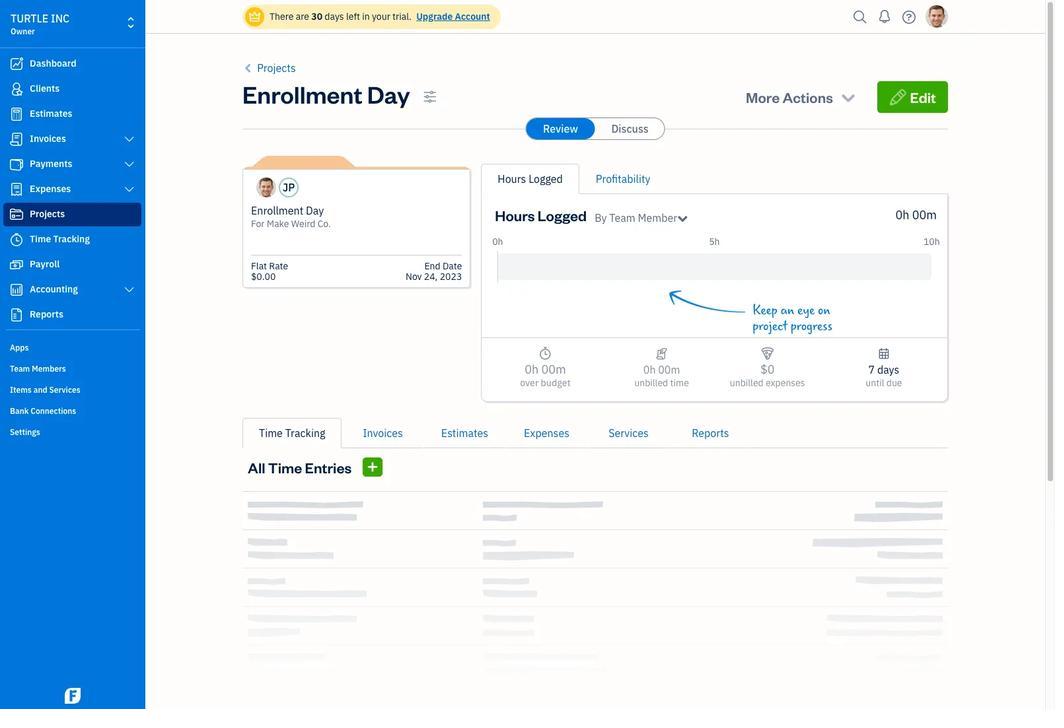 Task type: locate. For each thing, give the bounding box(es) containing it.
time up all
[[259, 427, 283, 440]]

team inside main element
[[10, 364, 30, 374]]

in
[[362, 11, 370, 22]]

keep
[[753, 303, 778, 319]]

time inside main element
[[30, 233, 51, 245]]

0h 00m over budget
[[520, 362, 571, 389]]

timer image
[[9, 233, 24, 246]]

timetracking image
[[539, 346, 552, 362]]

1 horizontal spatial services
[[609, 427, 649, 440]]

invoices link
[[3, 128, 141, 151], [342, 418, 424, 449]]

expense image
[[9, 183, 24, 196]]

time tracking up all time entries
[[259, 427, 325, 440]]

money image
[[9, 258, 24, 272]]

enrollment up make at the left of the page
[[251, 204, 303, 217]]

0 vertical spatial invoices
[[30, 133, 66, 145]]

projects right chevronleft image
[[257, 61, 296, 75]]

0 vertical spatial services
[[49, 385, 80, 395]]

enrollment down the projects "button"
[[243, 79, 363, 110]]

team right by
[[609, 211, 636, 225]]

project
[[753, 319, 788, 334]]

unbilled down expenses image
[[730, 377, 764, 389]]

0 vertical spatial chevron large down image
[[123, 134, 135, 145]]

1 vertical spatial chevron large down image
[[123, 184, 135, 195]]

profitability
[[596, 172, 651, 186]]

reports link down time
[[670, 418, 752, 449]]

1 horizontal spatial tracking
[[285, 427, 325, 440]]

invoices inside main element
[[30, 133, 66, 145]]

0 horizontal spatial expenses
[[30, 183, 71, 195]]

chevron large down image down payroll link
[[123, 285, 135, 295]]

expenses link inside main element
[[3, 178, 141, 202]]

main element
[[0, 0, 178, 710]]

bank
[[10, 406, 29, 416]]

services link
[[588, 418, 670, 449]]

1 vertical spatial expenses link
[[506, 418, 588, 449]]

invoices image
[[656, 346, 668, 362]]

0h
[[896, 207, 910, 223], [492, 236, 503, 248], [525, 362, 539, 377], [643, 363, 656, 377]]

estimates link for payments link
[[3, 102, 141, 126]]

profitability button
[[596, 171, 651, 187]]

0 horizontal spatial invoices
[[30, 133, 66, 145]]

invoices up payments
[[30, 133, 66, 145]]

time tracking link up all time entries
[[243, 418, 342, 449]]

1 vertical spatial services
[[609, 427, 649, 440]]

enrollment
[[243, 79, 363, 110], [251, 204, 303, 217]]

time
[[30, 233, 51, 245], [259, 427, 283, 440], [268, 458, 302, 477]]

turtle
[[11, 12, 48, 25]]

actions
[[783, 88, 833, 106]]

member
[[638, 211, 677, 225]]

payment image
[[9, 158, 24, 171]]

1 vertical spatial invoices link
[[342, 418, 424, 449]]

review
[[543, 122, 578, 135]]

1 horizontal spatial expenses
[[524, 427, 570, 440]]

0 vertical spatial days
[[325, 11, 344, 22]]

invoice image
[[9, 133, 24, 146]]

bank connections link
[[3, 401, 141, 421]]

tracking
[[53, 233, 90, 245], [285, 427, 325, 440]]

days right 30
[[325, 11, 344, 22]]

hours inside "button"
[[498, 172, 526, 186]]

time tracking down projects link in the top of the page
[[30, 233, 90, 245]]

0 horizontal spatial reports link
[[3, 303, 141, 327]]

00m inside 0h 00m over budget
[[541, 362, 566, 377]]

2 chevron large down image from the top
[[123, 184, 135, 195]]

0 horizontal spatial time tracking
[[30, 233, 90, 245]]

rate
[[269, 260, 288, 272]]

0h for 0h 00m over budget
[[525, 362, 539, 377]]

projects right the project 'image'
[[30, 208, 65, 220]]

00m up time
[[658, 363, 680, 377]]

time tracking
[[30, 233, 90, 245], [259, 427, 325, 440]]

1 vertical spatial time tracking link
[[243, 418, 342, 449]]

1 horizontal spatial projects
[[257, 61, 296, 75]]

an
[[781, 303, 795, 319]]

apps
[[10, 343, 29, 353]]

until
[[866, 377, 884, 389]]

enrollment for enrollment day
[[243, 79, 363, 110]]

0h 00m
[[896, 207, 937, 223]]

7 days until due
[[866, 363, 902, 389]]

logged
[[529, 172, 563, 186], [538, 206, 587, 225]]

0 vertical spatial time
[[30, 233, 51, 245]]

1 chevron large down image from the top
[[123, 134, 135, 145]]

jp
[[283, 181, 295, 194]]

00m up 10h
[[912, 207, 937, 223]]

0 horizontal spatial projects
[[30, 208, 65, 220]]

projects
[[257, 61, 296, 75], [30, 208, 65, 220]]

tracking up all time entries
[[285, 427, 325, 440]]

chevron large down image inside accounting link
[[123, 285, 135, 295]]

team
[[609, 211, 636, 225], [10, 364, 30, 374]]

chevron large down image up chevron large down image
[[123, 134, 135, 145]]

1 horizontal spatial day
[[367, 79, 410, 110]]

expenses
[[766, 377, 805, 389]]

due
[[887, 377, 902, 389]]

0 vertical spatial enrollment
[[243, 79, 363, 110]]

1 vertical spatial days
[[877, 363, 900, 377]]

clients
[[30, 83, 60, 94]]

0 vertical spatial hours
[[498, 172, 526, 186]]

services
[[49, 385, 80, 395], [609, 427, 649, 440]]

0 horizontal spatial team
[[10, 364, 30, 374]]

1 vertical spatial invoices
[[363, 427, 403, 440]]

unbilled inside $0 unbilled expenses
[[730, 377, 764, 389]]

day left settings for this project image
[[367, 79, 410, 110]]

project image
[[9, 208, 24, 221]]

hours logged
[[498, 172, 563, 186], [495, 206, 587, 225]]

00m
[[912, 207, 937, 223], [541, 362, 566, 377], [658, 363, 680, 377]]

1 horizontal spatial invoices link
[[342, 418, 424, 449]]

pencil image
[[889, 88, 907, 106]]

0 vertical spatial expenses
[[30, 183, 71, 195]]

logged down review link
[[529, 172, 563, 186]]

settings link
[[3, 422, 141, 442]]

day
[[367, 79, 410, 110], [306, 204, 324, 217]]

expenses link down payments link
[[3, 178, 141, 202]]

estimates link for services link
[[424, 418, 506, 449]]

day up co.
[[306, 204, 324, 217]]

chevrondown image
[[839, 88, 858, 106]]

0 vertical spatial team
[[609, 211, 636, 225]]

0 horizontal spatial tracking
[[53, 233, 90, 245]]

payroll
[[30, 258, 60, 270]]

dashboard image
[[9, 57, 24, 71]]

1 vertical spatial team
[[10, 364, 30, 374]]

projects inside main element
[[30, 208, 65, 220]]

edit link
[[877, 81, 948, 113]]

for
[[251, 218, 265, 230]]

reports link down accounting link
[[3, 303, 141, 327]]

1 vertical spatial projects
[[30, 208, 65, 220]]

estimates
[[30, 108, 72, 120], [441, 427, 488, 440]]

0h inside 0h 00m over budget
[[525, 362, 539, 377]]

hours logged down hours logged "button" on the top of the page
[[495, 206, 587, 225]]

nov
[[406, 271, 422, 283]]

chart image
[[9, 283, 24, 297]]

are
[[296, 11, 309, 22]]

1 vertical spatial time tracking
[[259, 427, 325, 440]]

0 vertical spatial time tracking
[[30, 233, 90, 245]]

0 vertical spatial projects
[[257, 61, 296, 75]]

2 unbilled from the left
[[730, 377, 764, 389]]

reports link
[[3, 303, 141, 327], [670, 418, 752, 449]]

services down 0h 00m unbilled time
[[609, 427, 649, 440]]

projects link
[[3, 203, 141, 227]]

0 horizontal spatial estimates
[[30, 108, 72, 120]]

$0
[[761, 362, 775, 377]]

1 horizontal spatial estimates link
[[424, 418, 506, 449]]

hours
[[498, 172, 526, 186], [495, 206, 535, 225]]

0 vertical spatial reports
[[30, 309, 63, 320]]

on
[[818, 303, 830, 319]]

0 vertical spatial logged
[[529, 172, 563, 186]]

estimates link
[[3, 102, 141, 126], [424, 418, 506, 449]]

1 vertical spatial enrollment
[[251, 204, 303, 217]]

days up due
[[877, 363, 900, 377]]

30
[[311, 11, 323, 22]]

invoices up time entry menu icon
[[363, 427, 403, 440]]

unbilled
[[635, 377, 668, 389], [730, 377, 764, 389]]

time tracking link down projects link in the top of the page
[[3, 228, 141, 252]]

0 vertical spatial day
[[367, 79, 410, 110]]

0 horizontal spatial estimates link
[[3, 102, 141, 126]]

2 horizontal spatial 00m
[[912, 207, 937, 223]]

1 horizontal spatial reports
[[692, 427, 729, 440]]

chevron large down image down chevron large down image
[[123, 184, 135, 195]]

1 horizontal spatial team
[[609, 211, 636, 225]]

items and services link
[[3, 380, 141, 400]]

dashboard link
[[3, 52, 141, 76]]

date
[[443, 260, 462, 272]]

0 horizontal spatial services
[[49, 385, 80, 395]]

0 vertical spatial expenses link
[[3, 178, 141, 202]]

chevron large down image
[[123, 134, 135, 145], [123, 184, 135, 195], [123, 285, 135, 295]]

bank connections
[[10, 406, 76, 416]]

0 horizontal spatial day
[[306, 204, 324, 217]]

expenses down payments
[[30, 183, 71, 195]]

00m inside 0h 00m unbilled time
[[658, 363, 680, 377]]

1 vertical spatial expenses
[[524, 427, 570, 440]]

invoices link up payments link
[[3, 128, 141, 151]]

hours logged down review link
[[498, 172, 563, 186]]

enrollment inside enrollment day for make weird co.
[[251, 204, 303, 217]]

0 horizontal spatial unbilled
[[635, 377, 668, 389]]

inc
[[51, 12, 70, 25]]

1 vertical spatial tracking
[[285, 427, 325, 440]]

7
[[869, 363, 875, 377]]

services up bank connections link
[[49, 385, 80, 395]]

1 horizontal spatial reports link
[[670, 418, 752, 449]]

time right all
[[268, 458, 302, 477]]

2023
[[440, 271, 462, 283]]

time
[[670, 377, 689, 389]]

entries
[[305, 458, 352, 477]]

00m for 0h 00m
[[912, 207, 937, 223]]

left
[[346, 11, 360, 22]]

day inside enrollment day for make weird co.
[[306, 204, 324, 217]]

more actions button
[[734, 81, 870, 113]]

team down apps
[[10, 364, 30, 374]]

0 vertical spatial estimates
[[30, 108, 72, 120]]

expenses image
[[761, 346, 775, 362]]

0 vertical spatial invoices link
[[3, 128, 141, 151]]

1 horizontal spatial 00m
[[658, 363, 680, 377]]

go to help image
[[899, 7, 920, 27]]

3 chevron large down image from the top
[[123, 285, 135, 295]]

0 vertical spatial tracking
[[53, 233, 90, 245]]

account
[[455, 11, 490, 22]]

1 horizontal spatial unbilled
[[730, 377, 764, 389]]

0 horizontal spatial time tracking link
[[3, 228, 141, 252]]

chevron large down image for accounting
[[123, 285, 135, 295]]

00m right over
[[541, 362, 566, 377]]

1 horizontal spatial estimates
[[441, 427, 488, 440]]

accounting
[[30, 283, 78, 295]]

0 horizontal spatial reports
[[30, 309, 63, 320]]

expenses down budget
[[524, 427, 570, 440]]

expenses link
[[3, 178, 141, 202], [506, 418, 588, 449]]

2 vertical spatial time
[[268, 458, 302, 477]]

1 vertical spatial reports link
[[670, 418, 752, 449]]

logged left by
[[538, 206, 587, 225]]

turtle inc owner
[[11, 12, 70, 36]]

services inside main element
[[49, 385, 80, 395]]

1 vertical spatial day
[[306, 204, 324, 217]]

invoices
[[30, 133, 66, 145], [363, 427, 403, 440]]

1 unbilled from the left
[[635, 377, 668, 389]]

time right timer icon
[[30, 233, 51, 245]]

invoices link up time entry menu icon
[[342, 418, 424, 449]]

0 vertical spatial estimates link
[[3, 102, 141, 126]]

day for enrollment day for make weird co.
[[306, 204, 324, 217]]

flat
[[251, 260, 267, 272]]

0 horizontal spatial expenses link
[[3, 178, 141, 202]]

chevron large down image for invoices
[[123, 134, 135, 145]]

1 vertical spatial estimates link
[[424, 418, 506, 449]]

expenses link down budget
[[506, 418, 588, 449]]

tracking down projects link in the top of the page
[[53, 233, 90, 245]]

0h inside 0h 00m unbilled time
[[643, 363, 656, 377]]

1 vertical spatial reports
[[692, 427, 729, 440]]

chevron large down image for expenses
[[123, 184, 135, 195]]

and
[[33, 385, 47, 395]]

2 vertical spatial chevron large down image
[[123, 285, 135, 295]]

members
[[32, 364, 66, 374]]

1 horizontal spatial days
[[877, 363, 900, 377]]

estimates inside main element
[[30, 108, 72, 120]]

chevron large down image
[[123, 159, 135, 170]]

day for enrollment day
[[367, 79, 410, 110]]

0 horizontal spatial 00m
[[541, 362, 566, 377]]

unbilled left time
[[635, 377, 668, 389]]

logged inside "button"
[[529, 172, 563, 186]]

calendar image
[[878, 346, 890, 362]]

enrollment day for make weird co.
[[251, 204, 331, 230]]

0h for 0h 00m unbilled time
[[643, 363, 656, 377]]



Task type: describe. For each thing, give the bounding box(es) containing it.
1 horizontal spatial expenses link
[[506, 418, 588, 449]]

tracking inside main element
[[53, 233, 90, 245]]

0 vertical spatial time tracking link
[[3, 228, 141, 252]]

1 vertical spatial estimates
[[441, 427, 488, 440]]

estimate image
[[9, 108, 24, 121]]

time tracking inside main element
[[30, 233, 90, 245]]

items and services
[[10, 385, 80, 395]]

crown image
[[248, 10, 262, 23]]

1 vertical spatial hours logged
[[495, 206, 587, 225]]

more
[[746, 88, 780, 106]]

items
[[10, 385, 32, 395]]

0 horizontal spatial invoices link
[[3, 128, 141, 151]]

$0.00
[[251, 271, 276, 283]]

progress
[[791, 319, 833, 334]]

clients link
[[3, 77, 141, 101]]

your
[[372, 11, 390, 22]]

team inside field
[[609, 211, 636, 225]]

enrollment day
[[243, 79, 410, 110]]

apps link
[[3, 338, 141, 358]]

1 vertical spatial time
[[259, 427, 283, 440]]

projects inside "button"
[[257, 61, 296, 75]]

1 horizontal spatial invoices
[[363, 427, 403, 440]]

connections
[[31, 406, 76, 416]]

upgrade
[[416, 11, 453, 22]]

team members
[[10, 364, 66, 374]]

settings for this project image
[[423, 89, 437, 105]]

freshbooks image
[[62, 689, 83, 704]]

settings
[[10, 428, 40, 437]]

by team member
[[595, 211, 677, 225]]

owner
[[11, 26, 35, 36]]

end date nov 24, 2023
[[406, 260, 462, 283]]

projects button
[[243, 60, 296, 76]]

hours logged button
[[498, 171, 563, 187]]

enrollment for enrollment day for make weird co.
[[251, 204, 303, 217]]

co.
[[318, 218, 331, 230]]

1 horizontal spatial time tracking link
[[243, 418, 342, 449]]

5h
[[709, 236, 720, 248]]

weird
[[291, 218, 315, 230]]

00m for 0h 00m unbilled time
[[658, 363, 680, 377]]

edit
[[910, 88, 936, 106]]

notifications image
[[874, 3, 895, 30]]

discuss
[[612, 122, 649, 135]]

keep an eye on project progress
[[753, 303, 833, 334]]

1 vertical spatial logged
[[538, 206, 587, 225]]

0 vertical spatial reports link
[[3, 303, 141, 327]]

0h 00m unbilled time
[[635, 363, 689, 389]]

0 horizontal spatial days
[[325, 11, 344, 22]]

client image
[[9, 83, 24, 96]]

there
[[270, 11, 294, 22]]

end
[[424, 260, 441, 272]]

make
[[267, 218, 289, 230]]

expenses inside main element
[[30, 183, 71, 195]]

budget
[[541, 377, 571, 389]]

discuss link
[[596, 118, 664, 139]]

review link
[[526, 118, 595, 139]]

over
[[520, 377, 539, 389]]

more actions
[[746, 88, 833, 106]]

payroll link
[[3, 253, 141, 277]]

reports inside main element
[[30, 309, 63, 320]]

24,
[[424, 271, 438, 283]]

search image
[[850, 7, 871, 27]]

payments link
[[3, 153, 141, 176]]

0 vertical spatial hours logged
[[498, 172, 563, 186]]

team members link
[[3, 359, 141, 379]]

unbilled inside 0h 00m unbilled time
[[635, 377, 668, 389]]

0h for 0h 00m
[[896, 207, 910, 223]]

payments
[[30, 158, 72, 170]]

time entry menu image
[[367, 459, 379, 476]]

by
[[595, 211, 607, 225]]

report image
[[9, 309, 24, 322]]

all time entries
[[248, 458, 352, 477]]

upgrade account link
[[414, 11, 490, 22]]

10h
[[924, 236, 940, 248]]

1 horizontal spatial time tracking
[[259, 427, 325, 440]]

1 vertical spatial hours
[[495, 206, 535, 225]]

00m for 0h 00m over budget
[[541, 362, 566, 377]]

dashboard
[[30, 57, 76, 69]]

Hours Logged Group By field
[[595, 210, 688, 226]]

0h for 0h
[[492, 236, 503, 248]]

flat rate $0.00
[[251, 260, 288, 283]]

accounting link
[[3, 278, 141, 302]]

all
[[248, 458, 265, 477]]

eye
[[798, 303, 815, 319]]

days inside 7 days until due
[[877, 363, 900, 377]]

chevronleft image
[[243, 60, 255, 76]]

$0 unbilled expenses
[[730, 362, 805, 389]]

trial.
[[393, 11, 412, 22]]

there are 30 days left in your trial. upgrade account
[[270, 11, 490, 22]]



Task type: vqa. For each thing, say whether or not it's contained in the screenshot.
5:20 in the "Nov 12 - 18 5:20"
no



